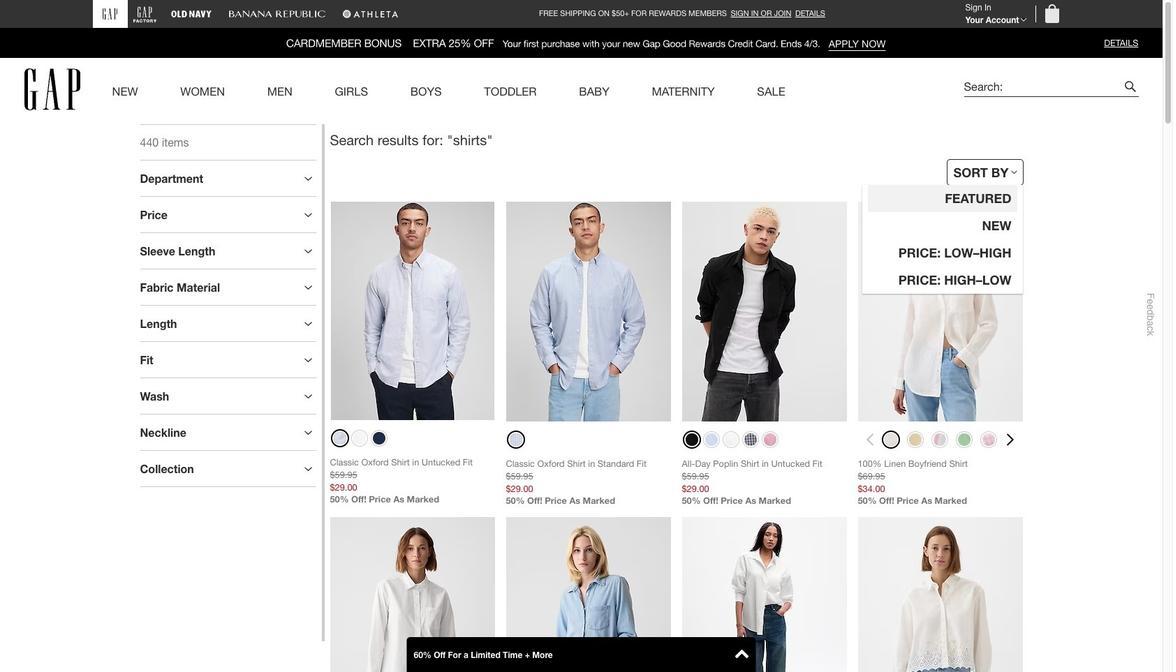 Task type: vqa. For each thing, say whether or not it's contained in the screenshot.
New Arrivals Image
no



Task type: describe. For each thing, give the bounding box(es) containing it.
athleta image
[[342, 6, 399, 22]]

100% linen boyfriend shirt image
[[858, 202, 1023, 422]]

Now $34.00 text field
[[858, 484, 1023, 496]]

2 option from the top
[[868, 213, 1018, 240]]

was $59.95 text field for now $29.00 text box for the classic oxford shirt in standard fit image
[[506, 472, 534, 482]]

eyelet cropped shirt image
[[858, 518, 1023, 673]]

all-day poplin shirt in untucked fit image
[[682, 202, 847, 422]]

banana republic image
[[228, 6, 325, 22]]

classic oxford shirt in standard fit image
[[506, 202, 671, 422]]

cardmember bonus extra 25% off your first purchase with your new gap good rewards credit card. ends 4/3. apply now image
[[0, 28, 1163, 58]]

1 option from the top
[[868, 185, 1018, 213]]

4 option from the top
[[868, 267, 1018, 294]]

gap logo image
[[24, 69, 80, 111]]

now $29.00 text field for classic oxford shirt in untucked fit "image"
[[330, 482, 495, 495]]

was $59.95 text field for the all-day poplin shirt in untucked fit image's now $29.00 text box
[[682, 472, 710, 482]]

classic oxford shirt in untucked fit image
[[330, 202, 495, 421]]



Task type: locate. For each thing, give the bounding box(es) containing it.
1 horizontal spatial now $29.00 text field
[[506, 484, 671, 496]]

2 horizontal spatial now $29.00 text field
[[682, 484, 847, 496]]

Was $59.95 text field
[[506, 472, 534, 482], [682, 472, 710, 482]]

old navy image
[[171, 6, 211, 22]]

None search field
[[951, 69, 1139, 110]]

Now $29.00 text field
[[330, 482, 495, 495], [506, 484, 671, 496], [682, 484, 847, 496]]

2 was $59.95 text field from the left
[[682, 472, 710, 482]]

1 horizontal spatial was $59.95 text field
[[682, 472, 710, 482]]

open my account menu image
[[1020, 17, 1027, 22]]

now $29.00 text field for the classic oxford shirt in standard fit image
[[506, 484, 671, 496]]

Was $69.95 text field
[[858, 472, 886, 482]]

0 horizontal spatial was $59.95 text field
[[506, 472, 534, 482]]

Was $59.95 text field
[[330, 470, 357, 481]]

organic cotton denim perfect shirt image
[[506, 518, 671, 673]]

gap factory image
[[133, 5, 157, 23]]

organic cotton big shirt image
[[682, 518, 847, 673]]

0 horizontal spatial now $29.00 text field
[[330, 482, 495, 495]]

previous colors available image
[[864, 433, 878, 447]]

next colors available image
[[1004, 433, 1018, 447]]

now $29.00 text field for the all-day poplin shirt in untucked fit image
[[682, 484, 847, 496]]

search search field
[[964, 76, 1121, 97]]

list box
[[863, 185, 1023, 294]]

gap image
[[103, 8, 117, 19]]

organic cotton perfect shirt image
[[330, 518, 495, 673]]

1 was $59.95 text field from the left
[[506, 472, 534, 482]]

440 items in the product grid element
[[140, 136, 189, 149]]

3 option from the top
[[868, 240, 1018, 267]]

option
[[868, 185, 1018, 213], [868, 213, 1018, 240], [868, 240, 1018, 267], [868, 267, 1018, 294]]



